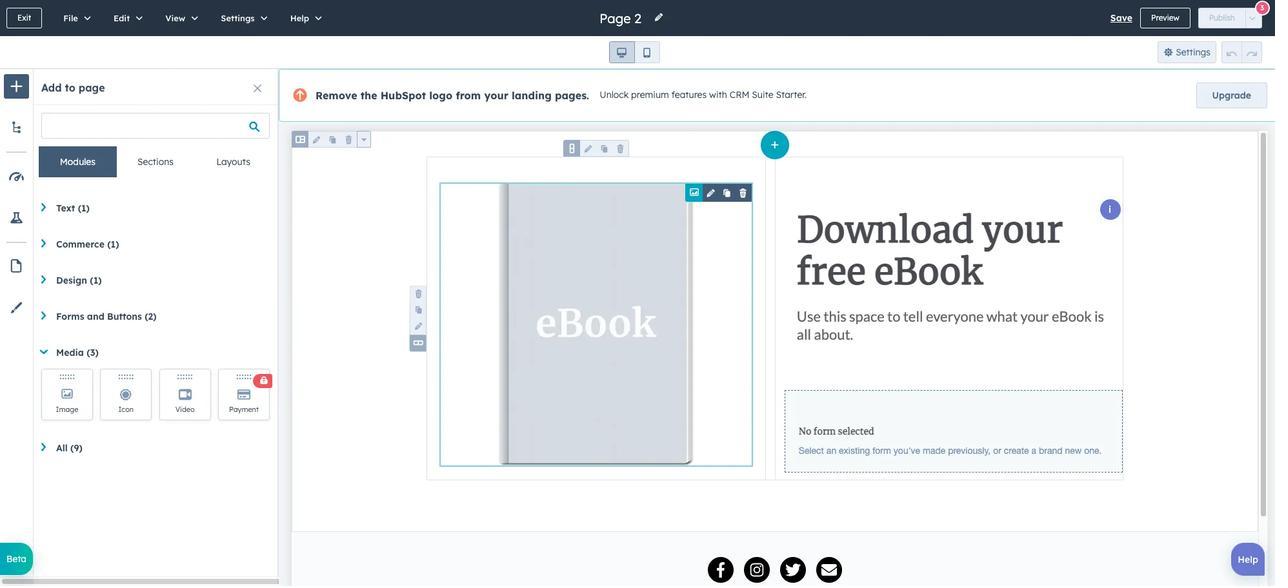 Task type: vqa. For each thing, say whether or not it's contained in the screenshot.
Add
yes



Task type: locate. For each thing, give the bounding box(es) containing it.
pages.
[[555, 89, 590, 102]]

0 vertical spatial settings
[[221, 13, 255, 23]]

add to page
[[41, 81, 105, 94]]

edit button
[[100, 0, 152, 36]]

1 horizontal spatial settings
[[1176, 46, 1211, 58]]

1 vertical spatial settings
[[1176, 46, 1211, 58]]

None field
[[598, 9, 646, 27]]

0 horizontal spatial help
[[290, 13, 309, 23]]

preview
[[1152, 13, 1180, 23]]

with
[[710, 89, 727, 101]]

beta
[[6, 554, 27, 566]]

group down publish group
[[1222, 41, 1263, 63]]

add
[[41, 81, 62, 94]]

sections link
[[117, 147, 195, 178]]

exit
[[17, 13, 31, 23]]

0 vertical spatial help
[[290, 13, 309, 23]]

group
[[609, 41, 660, 63], [1222, 41, 1263, 63]]

tab panel
[[39, 178, 272, 199]]

premium
[[631, 89, 669, 101]]

starter.
[[776, 89, 807, 101]]

publish group
[[1199, 8, 1263, 28]]

close image
[[254, 85, 261, 92]]

from
[[456, 89, 481, 102]]

1 vertical spatial help
[[1238, 555, 1259, 566]]

settings
[[221, 13, 255, 23], [1176, 46, 1211, 58]]

to
[[65, 81, 75, 94]]

hubspot
[[381, 89, 426, 102]]

help inside button
[[290, 13, 309, 23]]

1 horizontal spatial group
[[1222, 41, 1263, 63]]

settings down preview button
[[1176, 46, 1211, 58]]

0 vertical spatial settings button
[[207, 0, 277, 36]]

settings right view button
[[221, 13, 255, 23]]

1 horizontal spatial settings button
[[1158, 41, 1217, 63]]

preview button
[[1141, 8, 1191, 28]]

landing
[[512, 89, 552, 102]]

1 horizontal spatial help
[[1238, 555, 1259, 566]]

Search search field
[[41, 113, 270, 139]]

help
[[290, 13, 309, 23], [1238, 555, 1259, 566]]

sections
[[138, 156, 174, 168]]

layouts link
[[195, 147, 272, 178]]

0 horizontal spatial group
[[609, 41, 660, 63]]

0 horizontal spatial settings
[[221, 13, 255, 23]]

settings button
[[207, 0, 277, 36], [1158, 41, 1217, 63]]

view
[[165, 13, 186, 23]]

save
[[1111, 12, 1133, 24]]

tab list
[[39, 147, 272, 178]]

1 group from the left
[[609, 41, 660, 63]]

logo
[[430, 89, 453, 102]]

group up premium
[[609, 41, 660, 63]]



Task type: describe. For each thing, give the bounding box(es) containing it.
1 vertical spatial settings button
[[1158, 41, 1217, 63]]

publish button
[[1199, 8, 1247, 28]]

publish
[[1210, 13, 1236, 23]]

features
[[672, 89, 707, 101]]

beta button
[[0, 544, 33, 576]]

page
[[79, 81, 105, 94]]

save button
[[1111, 10, 1133, 26]]

the
[[361, 89, 377, 102]]

unlock
[[600, 89, 629, 101]]

view button
[[152, 0, 207, 36]]

edit
[[114, 13, 130, 23]]

remove
[[316, 89, 357, 102]]

help link
[[1232, 544, 1265, 577]]

help button
[[277, 0, 331, 36]]

suite
[[752, 89, 774, 101]]

layouts
[[217, 156, 250, 168]]

help for help button
[[290, 13, 309, 23]]

0 horizontal spatial settings button
[[207, 0, 277, 36]]

file button
[[50, 0, 100, 36]]

crm
[[730, 89, 750, 101]]

tab list containing modules
[[39, 147, 272, 178]]

your
[[484, 89, 509, 102]]

3
[[1261, 3, 1265, 12]]

exit link
[[6, 8, 42, 28]]

upgrade
[[1213, 90, 1252, 101]]

unlock premium features with crm suite starter.
[[600, 89, 807, 101]]

modules link
[[39, 147, 117, 178]]

remove the hubspot logo from your landing pages.
[[316, 89, 590, 102]]

2 group from the left
[[1222, 41, 1263, 63]]

modules
[[60, 156, 96, 168]]

help for help link
[[1238, 555, 1259, 566]]

file
[[63, 13, 78, 23]]

upgrade link
[[1197, 83, 1268, 108]]



